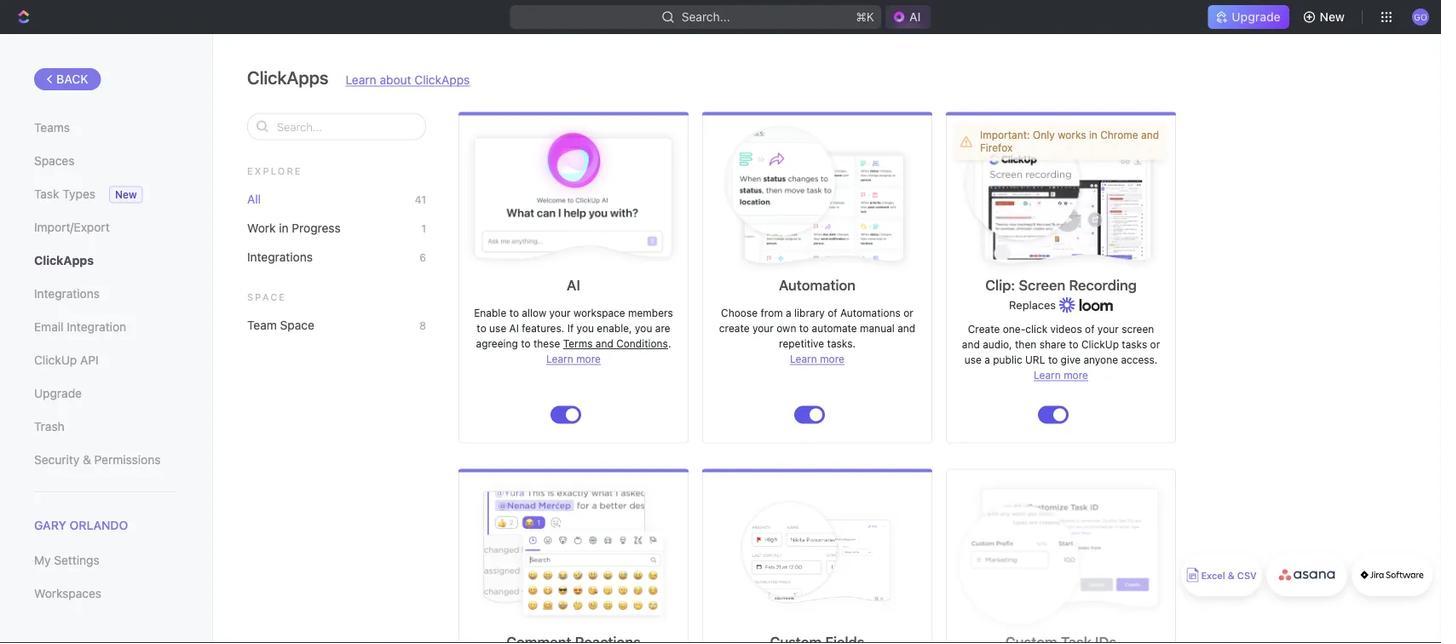 Task type: describe. For each thing, give the bounding box(es) containing it.
create
[[719, 323, 750, 335]]

my settings link
[[34, 547, 178, 575]]

workspaces link
[[34, 580, 178, 609]]

important: only works in chrome and firefox
[[980, 129, 1159, 153]]

security & permissions
[[34, 453, 161, 467]]

one-
[[1003, 323, 1026, 335]]

works
[[1058, 129, 1086, 141]]

email
[[34, 320, 63, 334]]

workspaces
[[34, 587, 101, 601]]

public
[[993, 354, 1022, 366]]

spaces link
[[34, 147, 178, 176]]

or inside the create one-click videos of your screen and audio, then share to clickup tasks or use a public url to give anyone access. learn more
[[1150, 339, 1160, 351]]

automate
[[812, 323, 857, 335]]

own
[[777, 323, 796, 335]]

clip:
[[985, 277, 1015, 294]]

clip: screen recording
[[985, 277, 1137, 294]]

only
[[1033, 129, 1055, 141]]

team
[[247, 318, 277, 332]]

your inside enable to allow your workspace members to use ai features. if you enable, you are agreeing to these
[[549, 307, 571, 319]]

0 vertical spatial upgrade
[[1232, 10, 1281, 24]]

all
[[247, 192, 261, 206]]

explore
[[247, 166, 302, 177]]

conditions
[[616, 338, 668, 350]]

teams
[[34, 121, 70, 135]]

learn about clickapps
[[346, 72, 470, 87]]

1
[[421, 223, 426, 235]]

manual
[[860, 323, 895, 335]]

task types
[[34, 187, 95, 201]]

permissions
[[94, 453, 161, 467]]

features.
[[522, 323, 564, 335]]

8
[[420, 320, 426, 332]]

recording
[[1069, 277, 1137, 294]]

back
[[56, 72, 88, 86]]

security & permissions link
[[34, 446, 178, 475]]

click
[[1026, 323, 1048, 335]]

clickup inside the create one-click videos of your screen and audio, then share to clickup tasks or use a public url to give anyone access. learn more
[[1082, 339, 1119, 351]]

api
[[80, 353, 99, 367]]

learn inside the create one-click videos of your screen and audio, then share to clickup tasks or use a public url to give anyone access. learn more
[[1034, 369, 1061, 381]]

excel
[[1201, 571, 1225, 582]]

& for security
[[83, 453, 91, 467]]

2 you from the left
[[635, 323, 652, 335]]

audio,
[[983, 339, 1012, 351]]

terms and conditions .
[[563, 338, 671, 350]]

videos
[[1051, 323, 1082, 335]]

terms and conditions link
[[563, 338, 668, 350]]

of for your
[[1085, 323, 1095, 335]]

enable,
[[597, 323, 632, 335]]

excel & csv link
[[1181, 554, 1262, 597]]

if
[[567, 323, 574, 335]]

integrations link
[[34, 280, 178, 309]]

0 horizontal spatial upgrade link
[[34, 379, 178, 408]]

gary orlando
[[34, 519, 128, 533]]

share
[[1040, 339, 1066, 351]]

0 vertical spatial space
[[247, 292, 286, 303]]

new button
[[1296, 3, 1355, 31]]

progress
[[292, 221, 341, 235]]

task
[[34, 187, 59, 201]]

use inside enable to allow your workspace members to use ai features. if you enable, you are agreeing to these
[[489, 323, 506, 335]]

security
[[34, 453, 79, 467]]

clickup api link
[[34, 346, 178, 375]]

.
[[668, 338, 671, 350]]

gary
[[34, 519, 66, 533]]

enable
[[474, 307, 506, 319]]

terms
[[563, 338, 593, 350]]

0 horizontal spatial more
[[576, 353, 601, 365]]

1 horizontal spatial clickapps
[[247, 66, 329, 88]]

2 horizontal spatial clickapps
[[415, 72, 470, 87]]

and inside the create one-click videos of your screen and audio, then share to clickup tasks or use a public url to give anyone access. learn more
[[962, 339, 980, 351]]

then
[[1015, 339, 1037, 351]]

clickup api
[[34, 353, 99, 367]]

about
[[380, 72, 411, 87]]

my
[[34, 554, 51, 568]]

0 vertical spatial integrations
[[247, 250, 313, 264]]

workspace
[[574, 307, 625, 319]]

library
[[794, 307, 825, 319]]

go button
[[1407, 3, 1434, 31]]

csv
[[1237, 571, 1257, 582]]

screen
[[1019, 277, 1066, 294]]

email integration link
[[34, 313, 178, 342]]

2 horizontal spatial learn more link
[[1034, 369, 1088, 381]]

integration
[[67, 320, 126, 334]]

enable to allow your workspace members to use ai features. if you enable, you are agreeing to these
[[474, 307, 673, 350]]

import/export link
[[34, 213, 178, 242]]

to down 'enable'
[[477, 323, 486, 335]]

allow
[[522, 307, 547, 319]]

Search... text field
[[277, 114, 417, 139]]

firefox
[[980, 141, 1013, 153]]

search...
[[682, 10, 730, 24]]

⌘k
[[856, 10, 875, 24]]

members
[[628, 307, 673, 319]]



Task type: vqa. For each thing, say whether or not it's contained in the screenshot.
rightmost 'Upgrade' link
yes



Task type: locate. For each thing, give the bounding box(es) containing it.
1 vertical spatial &
[[1228, 571, 1235, 582]]

1 vertical spatial clickup
[[34, 353, 77, 367]]

to left these
[[521, 338, 531, 350]]

2 vertical spatial ai
[[509, 323, 519, 335]]

work in progress
[[247, 221, 341, 235]]

more
[[576, 353, 601, 365], [820, 353, 845, 365], [1064, 369, 1088, 381]]

0 vertical spatial of
[[828, 307, 837, 319]]

learn down repetitive
[[790, 353, 817, 365]]

& inside security & permissions "link"
[[83, 453, 91, 467]]

clickapps right the about at the left of the page
[[415, 72, 470, 87]]

0 horizontal spatial clickapps
[[34, 254, 94, 268]]

space
[[247, 292, 286, 303], [280, 318, 314, 332]]

trash
[[34, 420, 65, 434]]

are
[[655, 323, 670, 335]]

1 vertical spatial upgrade link
[[34, 379, 178, 408]]

upgrade link
[[1208, 5, 1289, 29], [34, 379, 178, 408]]

create one-click videos of your screen and audio, then share to clickup tasks or use a public url to give anyone access. learn more
[[962, 323, 1160, 381]]

1 vertical spatial of
[[1085, 323, 1095, 335]]

more down "give" at right
[[1064, 369, 1088, 381]]

repetitive
[[779, 338, 824, 350]]

1 horizontal spatial clickup
[[1082, 339, 1119, 351]]

learn left the about at the left of the page
[[346, 72, 376, 87]]

learn down these
[[546, 353, 573, 365]]

1 vertical spatial integrations
[[34, 287, 100, 301]]

in right works
[[1089, 129, 1098, 141]]

these
[[534, 338, 560, 350]]

1 horizontal spatial in
[[1089, 129, 1098, 141]]

team space
[[247, 318, 314, 332]]

more inside the create one-click videos of your screen and audio, then share to clickup tasks or use a public url to give anyone access. learn more
[[1064, 369, 1088, 381]]

of
[[828, 307, 837, 319], [1085, 323, 1095, 335]]

0 horizontal spatial learn more link
[[546, 353, 601, 365]]

or
[[904, 307, 914, 319], [1150, 339, 1160, 351]]

a inside "choose from a library of automations or create your own to automate manual and repetitive tasks. learn more"
[[786, 307, 792, 319]]

url
[[1025, 354, 1045, 366]]

0 horizontal spatial use
[[489, 323, 506, 335]]

and inside important: only works in chrome and firefox
[[1141, 129, 1159, 141]]

upgrade down clickup api
[[34, 387, 82, 401]]

0 horizontal spatial ai
[[509, 323, 519, 335]]

0 horizontal spatial a
[[786, 307, 792, 319]]

ai right ⌘k
[[909, 10, 921, 24]]

1 vertical spatial or
[[1150, 339, 1160, 351]]

use up agreeing
[[489, 323, 506, 335]]

of for automations
[[828, 307, 837, 319]]

1 horizontal spatial integrations
[[247, 250, 313, 264]]

in inside important: only works in chrome and firefox
[[1089, 129, 1098, 141]]

choose from a library of automations or create your own to automate manual and repetitive tasks. learn more
[[719, 307, 916, 365]]

import/export
[[34, 220, 110, 234]]

to
[[509, 307, 519, 319], [477, 323, 486, 335], [799, 323, 809, 335], [521, 338, 531, 350], [1069, 339, 1079, 351], [1048, 354, 1058, 366]]

more inside "choose from a library of automations or create your own to automate manual and repetitive tasks. learn more"
[[820, 353, 845, 365]]

2 horizontal spatial your
[[1098, 323, 1119, 335]]

use down create
[[965, 354, 982, 366]]

replaces
[[1009, 299, 1059, 312]]

6
[[420, 252, 426, 264]]

you up the conditions
[[635, 323, 652, 335]]

1 horizontal spatial learn more link
[[790, 353, 845, 365]]

0 horizontal spatial your
[[549, 307, 571, 319]]

learn about clickapps link
[[346, 72, 470, 87]]

0 horizontal spatial of
[[828, 307, 837, 319]]

2 horizontal spatial more
[[1064, 369, 1088, 381]]

& right the 'security'
[[83, 453, 91, 467]]

use inside the create one-click videos of your screen and audio, then share to clickup tasks or use a public url to give anyone access. learn more
[[965, 354, 982, 366]]

0 horizontal spatial &
[[83, 453, 91, 467]]

upgrade left new button
[[1232, 10, 1281, 24]]

learn
[[346, 72, 376, 87], [546, 353, 573, 365], [790, 353, 817, 365], [1034, 369, 1061, 381]]

and down create
[[962, 339, 980, 351]]

1 horizontal spatial use
[[965, 354, 982, 366]]

spaces
[[34, 154, 75, 168]]

1 horizontal spatial &
[[1228, 571, 1235, 582]]

your
[[549, 307, 571, 319], [753, 323, 774, 335], [1098, 323, 1119, 335]]

upgrade link up trash link
[[34, 379, 178, 408]]

0 horizontal spatial upgrade
[[34, 387, 82, 401]]

1 horizontal spatial your
[[753, 323, 774, 335]]

or inside "choose from a library of automations or create your own to automate manual and repetitive tasks. learn more"
[[904, 307, 914, 319]]

1 horizontal spatial upgrade
[[1232, 10, 1281, 24]]

1 horizontal spatial you
[[635, 323, 652, 335]]

to up "give" at right
[[1069, 339, 1079, 351]]

and right chrome
[[1141, 129, 1159, 141]]

excel & csv
[[1201, 571, 1257, 582]]

or right tasks at the right bottom of page
[[1150, 339, 1160, 351]]

a inside the create one-click videos of your screen and audio, then share to clickup tasks or use a public url to give anyone access. learn more
[[985, 354, 990, 366]]

and inside "choose from a library of automations or create your own to automate manual and repetitive tasks. learn more"
[[898, 323, 916, 335]]

& left the csv
[[1228, 571, 1235, 582]]

tasks
[[1122, 339, 1147, 351]]

learn down url
[[1034, 369, 1061, 381]]

and down enable,
[[596, 338, 614, 350]]

learn more
[[546, 353, 601, 365]]

create
[[968, 323, 1000, 335]]

your down from
[[753, 323, 774, 335]]

ai inside button
[[909, 10, 921, 24]]

to up repetitive
[[799, 323, 809, 335]]

from
[[761, 307, 783, 319]]

learn more link down "give" at right
[[1034, 369, 1088, 381]]

1 vertical spatial a
[[985, 354, 990, 366]]

ai inside enable to allow your workspace members to use ai features. if you enable, you are agreeing to these
[[509, 323, 519, 335]]

clickup up the anyone
[[1082, 339, 1119, 351]]

0 vertical spatial ai
[[909, 10, 921, 24]]

a
[[786, 307, 792, 319], [985, 354, 990, 366]]

0 horizontal spatial or
[[904, 307, 914, 319]]

1 horizontal spatial ai
[[567, 277, 580, 294]]

1 vertical spatial in
[[279, 221, 289, 235]]

automation
[[779, 277, 856, 294]]

or right automations
[[904, 307, 914, 319]]

integrations down work in progress
[[247, 250, 313, 264]]

0 horizontal spatial integrations
[[34, 287, 100, 301]]

0 vertical spatial clickup
[[1082, 339, 1119, 351]]

to down 'share'
[[1048, 354, 1058, 366]]

use
[[489, 323, 506, 335], [965, 354, 982, 366]]

a up own
[[786, 307, 792, 319]]

to left 'allow'
[[509, 307, 519, 319]]

integrations
[[247, 250, 313, 264], [34, 287, 100, 301]]

choose
[[721, 307, 758, 319]]

chrome
[[1101, 129, 1138, 141]]

clickapps up search... text field
[[247, 66, 329, 88]]

1 vertical spatial ai
[[567, 277, 580, 294]]

0 vertical spatial new
[[1320, 10, 1345, 24]]

orlando
[[70, 519, 128, 533]]

1 horizontal spatial upgrade link
[[1208, 5, 1289, 29]]

0 vertical spatial use
[[489, 323, 506, 335]]

clickup
[[1082, 339, 1119, 351], [34, 353, 77, 367]]

41
[[415, 194, 426, 206]]

learn more link down terms
[[546, 353, 601, 365]]

your up if
[[549, 307, 571, 319]]

0 vertical spatial or
[[904, 307, 914, 319]]

learn inside "choose from a library of automations or create your own to automate manual and repetitive tasks. learn more"
[[790, 353, 817, 365]]

clickapps link
[[34, 246, 178, 275]]

of right videos
[[1085, 323, 1095, 335]]

ai up "workspace"
[[567, 277, 580, 294]]

clickup left api
[[34, 353, 77, 367]]

0 vertical spatial a
[[786, 307, 792, 319]]

integrations up email integration
[[34, 287, 100, 301]]

ai up agreeing
[[509, 323, 519, 335]]

clickapps
[[247, 66, 329, 88], [415, 72, 470, 87], [34, 254, 94, 268]]

of inside the create one-click videos of your screen and audio, then share to clickup tasks or use a public url to give anyone access. learn more
[[1085, 323, 1095, 335]]

agreeing
[[476, 338, 518, 350]]

1 vertical spatial use
[[965, 354, 982, 366]]

your left the screen on the right
[[1098, 323, 1119, 335]]

& for excel
[[1228, 571, 1235, 582]]

1 you from the left
[[577, 323, 594, 335]]

settings
[[54, 554, 99, 568]]

clickup inside clickup api link
[[34, 353, 77, 367]]

screen
[[1122, 323, 1154, 335]]

1 vertical spatial upgrade
[[34, 387, 82, 401]]

trash link
[[34, 413, 178, 442]]

automations
[[840, 307, 901, 319]]

1 horizontal spatial or
[[1150, 339, 1160, 351]]

access.
[[1121, 354, 1158, 366]]

to inside "choose from a library of automations or create your own to automate manual and repetitive tasks. learn more"
[[799, 323, 809, 335]]

email integration
[[34, 320, 126, 334]]

more down tasks.
[[820, 353, 845, 365]]

you right if
[[577, 323, 594, 335]]

tasks.
[[827, 338, 856, 350]]

back link
[[34, 68, 101, 90]]

teams link
[[34, 113, 178, 142]]

1 horizontal spatial of
[[1085, 323, 1095, 335]]

your inside the create one-click videos of your screen and audio, then share to clickup tasks or use a public url to give anyone access. learn more
[[1098, 323, 1119, 335]]

2 horizontal spatial ai
[[909, 10, 921, 24]]

of up "automate"
[[828, 307, 837, 319]]

0 horizontal spatial in
[[279, 221, 289, 235]]

clickapps down 'import/export' on the top
[[34, 254, 94, 268]]

learn more link
[[546, 353, 601, 365], [790, 353, 845, 365], [1034, 369, 1088, 381]]

upgrade link left new button
[[1208, 5, 1289, 29]]

0 vertical spatial upgrade link
[[1208, 5, 1289, 29]]

new inside button
[[1320, 10, 1345, 24]]

1 vertical spatial new
[[115, 189, 137, 201]]

space up team
[[247, 292, 286, 303]]

ai button
[[886, 5, 931, 29]]

1 vertical spatial space
[[280, 318, 314, 332]]

of inside "choose from a library of automations or create your own to automate manual and repetitive tasks. learn more"
[[828, 307, 837, 319]]

types
[[62, 187, 95, 201]]

learn more link for automation
[[790, 353, 845, 365]]

0 horizontal spatial clickup
[[34, 353, 77, 367]]

and
[[1141, 129, 1159, 141], [898, 323, 916, 335], [596, 338, 614, 350], [962, 339, 980, 351]]

my settings
[[34, 554, 99, 568]]

anyone
[[1084, 354, 1118, 366]]

your inside "choose from a library of automations or create your own to automate manual and repetitive tasks. learn more"
[[753, 323, 774, 335]]

learn more link down repetitive
[[790, 353, 845, 365]]

give
[[1061, 354, 1081, 366]]

0 vertical spatial in
[[1089, 129, 1098, 141]]

more down terms
[[576, 353, 601, 365]]

1 horizontal spatial more
[[820, 353, 845, 365]]

0 horizontal spatial new
[[115, 189, 137, 201]]

& inside excel & csv link
[[1228, 571, 1235, 582]]

1 horizontal spatial new
[[1320, 10, 1345, 24]]

in right "work" on the top left of the page
[[279, 221, 289, 235]]

1 horizontal spatial a
[[985, 354, 990, 366]]

0 horizontal spatial you
[[577, 323, 594, 335]]

a down audio,
[[985, 354, 990, 366]]

0 vertical spatial &
[[83, 453, 91, 467]]

and right manual
[[898, 323, 916, 335]]

space right team
[[280, 318, 314, 332]]

learn more link for ai
[[546, 353, 601, 365]]



